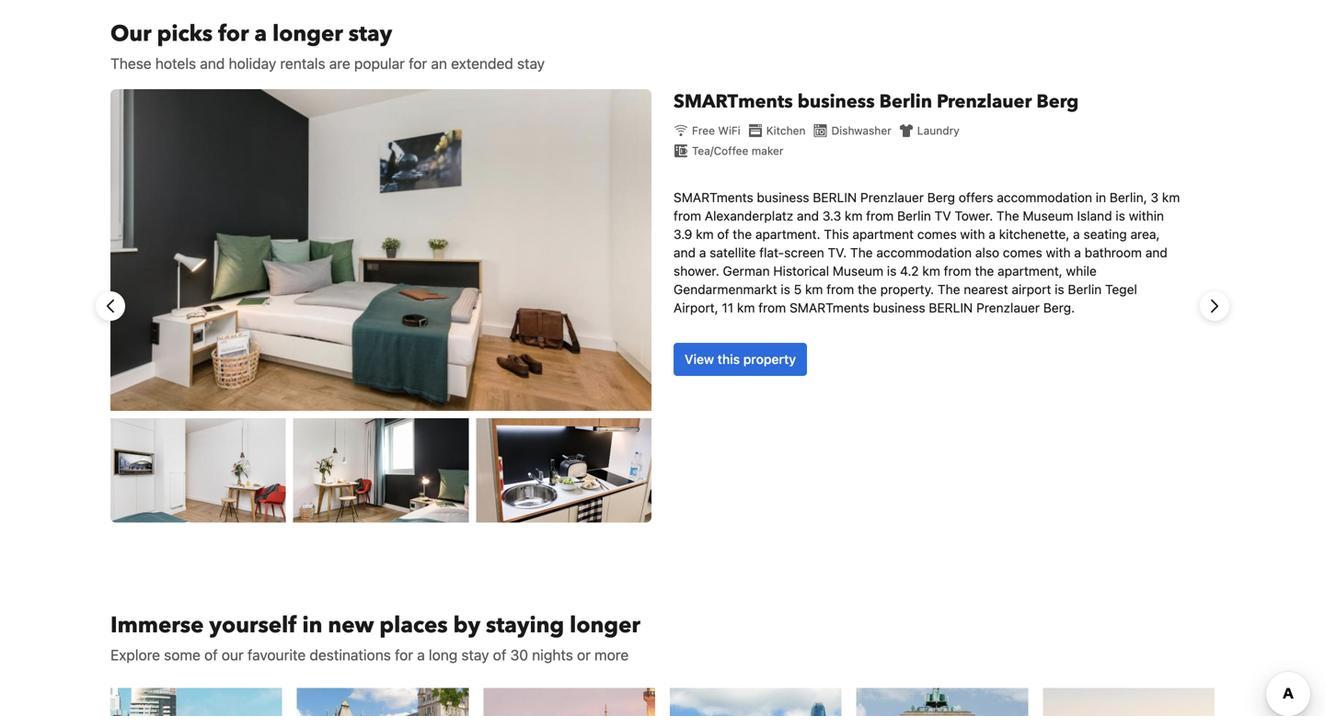 Task type: vqa. For each thing, say whether or not it's contained in the screenshot.
Fly away to your dream vacation "image"
no



Task type: describe. For each thing, give the bounding box(es) containing it.
istanbul landscape image
[[483, 689, 655, 717]]

hotels
[[155, 55, 196, 72]]

staying
[[486, 611, 564, 642]]

also
[[975, 245, 999, 260]]

and down 'area,'
[[1145, 245, 1168, 260]]

view
[[685, 352, 714, 367]]

0 vertical spatial for
[[218, 19, 249, 49]]

3.9
[[674, 227, 692, 242]]

in inside smartments business berlin prenzlauer berg offers accommodation in berlin, 3 km from alexanderplatz and 3.3 km from berlin tv tower. the museum island is within 3.9 km of the apartment.  this apartment comes with a kitchenette, a seating area, and a satellite flat-screen tv. the accommodation also comes with a bathroom and shower.  german historical museum is 4.2 km from the apartment, while gendarmenmarkt is 5 km from the property. the nearest airport is berlin tegel airport, 11 km from smartments business berlin prenzlauer berg.
[[1096, 190, 1106, 205]]

tv
[[935, 208, 951, 224]]

1 horizontal spatial of
[[493, 647, 506, 665]]

nearest
[[964, 282, 1008, 297]]

1 vertical spatial comes
[[1003, 245, 1042, 260]]

maker
[[752, 145, 784, 157]]

for inside immerse yourself in new places by staying longer explore some of our favourite destinations for a long stay of 30 nights or more
[[395, 647, 413, 665]]

2 horizontal spatial the
[[975, 264, 994, 279]]

extended
[[451, 55, 513, 72]]

alexanderplatz
[[705, 208, 793, 224]]

0 vertical spatial stay
[[349, 19, 392, 49]]

apartment
[[852, 227, 914, 242]]

of inside smartments business berlin prenzlauer berg offers accommodation in berlin, 3 km from alexanderplatz and 3.3 km from berlin tv tower. the museum island is within 3.9 km of the apartment.  this apartment comes with a kitchenette, a seating area, and a satellite flat-screen tv. the accommodation also comes with a bathroom and shower.  german historical museum is 4.2 km from the apartment, while gendarmenmarkt is 5 km from the property. the nearest airport is berlin tegel airport, 11 km from smartments business berlin prenzlauer berg.
[[717, 227, 729, 242]]

within
[[1129, 208, 1164, 224]]

0 vertical spatial berlin
[[813, 190, 857, 205]]

a up the shower.
[[699, 245, 706, 260]]

view this property button
[[674, 343, 807, 376]]

bathroom
[[1085, 245, 1142, 260]]

more
[[595, 647, 629, 665]]

longer inside immerse yourself in new places by staying longer explore some of our favourite destinations for a long stay of 30 nights or more
[[570, 611, 640, 642]]

shower.
[[674, 264, 719, 279]]

km right 5
[[805, 282, 823, 297]]

seating
[[1084, 227, 1127, 242]]

1 vertical spatial for
[[409, 55, 427, 72]]

a inside immerse yourself in new places by staying longer explore some of our favourite destinations for a long stay of 30 nights or more
[[417, 647, 425, 665]]

and inside our picks for a longer stay these hotels and holiday rentals are popular for an extended stay
[[200, 55, 225, 72]]

and down 3.9
[[674, 245, 696, 260]]

lisbon landscape image
[[1043, 689, 1215, 717]]

an
[[431, 55, 447, 72]]

km right '11' in the right top of the page
[[737, 300, 755, 316]]

is up berg.
[[1055, 282, 1064, 297]]

5
[[794, 282, 802, 297]]

km right 4.2
[[922, 264, 940, 279]]

from right '11' in the right top of the page
[[758, 300, 786, 316]]

1 horizontal spatial the
[[938, 282, 960, 297]]

0 horizontal spatial accommodation
[[876, 245, 972, 260]]

is left 4.2
[[887, 264, 897, 279]]

from up nearest
[[944, 264, 971, 279]]

business for berlin
[[757, 190, 809, 205]]

km right 3.9
[[696, 227, 714, 242]]

airport
[[1012, 282, 1051, 297]]

prenzlauer for berlin
[[937, 89, 1032, 115]]

0 vertical spatial berlin
[[879, 89, 932, 115]]

favourite
[[247, 647, 306, 665]]

in inside immerse yourself in new places by staying longer explore some of our favourite destinations for a long stay of 30 nights or more
[[302, 611, 322, 642]]

rentals
[[280, 55, 325, 72]]

are
[[329, 55, 350, 72]]

business for berlin
[[798, 89, 875, 115]]

our picks for a longer stay these hotels and holiday rentals are popular for an extended stay
[[110, 19, 545, 72]]

a inside our picks for a longer stay these hotels and holiday rentals are popular for an extended stay
[[254, 19, 267, 49]]

immerse
[[110, 611, 204, 642]]

3.3
[[822, 208, 841, 224]]

2 vertical spatial prenzlauer
[[976, 300, 1040, 316]]

30
[[510, 647, 528, 665]]

0 horizontal spatial the
[[733, 227, 752, 242]]

free
[[692, 124, 715, 137]]

popular
[[354, 55, 405, 72]]

german
[[723, 264, 770, 279]]

2 vertical spatial the
[[858, 282, 877, 297]]

tv.
[[828, 245, 847, 260]]

0 vertical spatial accommodation
[[997, 190, 1092, 205]]

dishwasher
[[831, 124, 891, 137]]

some
[[164, 647, 200, 665]]

picks
[[157, 19, 213, 49]]



Task type: locate. For each thing, give the bounding box(es) containing it.
berg
[[1037, 89, 1079, 115], [927, 190, 955, 205]]

1 vertical spatial longer
[[570, 611, 640, 642]]

and right hotels
[[200, 55, 225, 72]]

laundry
[[917, 124, 960, 137]]

2 vertical spatial business
[[873, 300, 925, 316]]

business
[[798, 89, 875, 115], [757, 190, 809, 205], [873, 300, 925, 316]]

2 vertical spatial for
[[395, 647, 413, 665]]

2 vertical spatial berlin
[[1068, 282, 1102, 297]]

from down tv.
[[827, 282, 854, 297]]

1 vertical spatial business
[[757, 190, 809, 205]]

berg for berlin
[[927, 190, 955, 205]]

a up also
[[989, 227, 996, 242]]

1 vertical spatial berg
[[927, 190, 955, 205]]

longer inside our picks for a longer stay these hotels and holiday rentals are popular for an extended stay
[[272, 19, 343, 49]]

a up while
[[1074, 245, 1081, 260]]

stay up popular
[[349, 19, 392, 49]]

berlin down while
[[1068, 282, 1102, 297]]

1 horizontal spatial the
[[858, 282, 877, 297]]

holiday
[[229, 55, 276, 72]]

apartment,
[[998, 264, 1063, 279]]

prenzlauer up 'apartment'
[[860, 190, 924, 205]]

accommodation up 4.2
[[876, 245, 972, 260]]

km right 3.3
[[845, 208, 863, 224]]

1 vertical spatial museum
[[833, 264, 883, 279]]

and
[[200, 55, 225, 72], [797, 208, 819, 224], [674, 245, 696, 260], [1145, 245, 1168, 260]]

for down places
[[395, 647, 413, 665]]

stay
[[349, 19, 392, 49], [517, 55, 545, 72], [461, 647, 489, 665]]

by
[[453, 611, 480, 642]]

0 vertical spatial museum
[[1023, 208, 1074, 224]]

destinations
[[310, 647, 391, 665]]

stay inside immerse yourself in new places by staying longer explore some of our favourite destinations for a long stay of 30 nights or more
[[461, 647, 489, 665]]

accommodation
[[997, 190, 1092, 205], [876, 245, 972, 260]]

0 vertical spatial with
[[960, 227, 985, 242]]

with down 'tower.'
[[960, 227, 985, 242]]

dubai landscape image
[[110, 689, 282, 717]]

1 vertical spatial stay
[[517, 55, 545, 72]]

of
[[717, 227, 729, 242], [204, 647, 218, 665], [493, 647, 506, 665]]

2 horizontal spatial of
[[717, 227, 729, 242]]

is down berlin,
[[1116, 208, 1125, 224]]

for
[[218, 19, 249, 49], [409, 55, 427, 72], [395, 647, 413, 665]]

1 horizontal spatial in
[[1096, 190, 1106, 205]]

with up while
[[1046, 245, 1071, 260]]

0 horizontal spatial berlin
[[813, 190, 857, 205]]

smartments for smartments business berlin prenzlauer berg offers accommodation in berlin, 3 km from alexanderplatz and 3.3 km from berlin tv tower. the museum island is within 3.9 km of the apartment.  this apartment comes with a kitchenette, a seating area, and a satellite flat-screen tv. the accommodation also comes with a bathroom and shower.  german historical museum is 4.2 km from the apartment, while gendarmenmarkt is 5 km from the property. the nearest airport is berlin tegel airport, 11 km from smartments business berlin prenzlauer berg.
[[674, 190, 753, 205]]

0 vertical spatial the
[[733, 227, 752, 242]]

0 horizontal spatial stay
[[349, 19, 392, 49]]

free wifi
[[692, 124, 741, 137]]

from up 3.9
[[674, 208, 701, 224]]

museum up kitchenette,
[[1023, 208, 1074, 224]]

berlin landscape image
[[856, 689, 1028, 717]]

0 vertical spatial business
[[798, 89, 875, 115]]

longer
[[272, 19, 343, 49], [570, 611, 640, 642]]

2 horizontal spatial stay
[[517, 55, 545, 72]]

1 horizontal spatial museum
[[1023, 208, 1074, 224]]

smartments up alexanderplatz
[[674, 190, 753, 205]]

area,
[[1130, 227, 1160, 242]]

0 horizontal spatial the
[[850, 245, 873, 260]]

0 horizontal spatial with
[[960, 227, 985, 242]]

11
[[722, 300, 734, 316]]

comes
[[917, 227, 957, 242], [1003, 245, 1042, 260]]

property
[[743, 352, 796, 367]]

the up kitchenette,
[[997, 208, 1019, 224]]

business up dishwasher
[[798, 89, 875, 115]]

business down property.
[[873, 300, 925, 316]]

berlin
[[813, 190, 857, 205], [929, 300, 973, 316]]

business up "apartment."
[[757, 190, 809, 205]]

0 horizontal spatial of
[[204, 647, 218, 665]]

berlin down nearest
[[929, 300, 973, 316]]

1 vertical spatial the
[[850, 245, 873, 260]]

or
[[577, 647, 591, 665]]

1 horizontal spatial stay
[[461, 647, 489, 665]]

is
[[1116, 208, 1125, 224], [887, 264, 897, 279], [781, 282, 790, 297], [1055, 282, 1064, 297]]

1 horizontal spatial berlin
[[929, 300, 973, 316]]

while
[[1066, 264, 1097, 279]]

prenzlauer for berlin
[[860, 190, 924, 205]]

these
[[110, 55, 152, 72]]

gendarmenmarkt
[[674, 282, 777, 297]]

of left our
[[204, 647, 218, 665]]

km right 3
[[1162, 190, 1180, 205]]

tea/coffee
[[692, 145, 748, 157]]

longer up more at the left
[[570, 611, 640, 642]]

berg inside smartments business berlin prenzlauer berg offers accommodation in berlin, 3 km from alexanderplatz and 3.3 km from berlin tv tower. the museum island is within 3.9 km of the apartment.  this apartment comes with a kitchenette, a seating area, and a satellite flat-screen tv. the accommodation also comes with a bathroom and shower.  german historical museum is 4.2 km from the apartment, while gendarmenmarkt is 5 km from the property. the nearest airport is berlin tegel airport, 11 km from smartments business berlin prenzlauer berg.
[[927, 190, 955, 205]]

1 vertical spatial smartments
[[674, 190, 753, 205]]

1 vertical spatial with
[[1046, 245, 1071, 260]]

tea/coffee maker
[[692, 145, 784, 157]]

a left long
[[417, 647, 425, 665]]

flat-
[[759, 245, 784, 260]]

prenzlauer
[[937, 89, 1032, 115], [860, 190, 924, 205], [976, 300, 1040, 316]]

0 vertical spatial the
[[997, 208, 1019, 224]]

the left nearest
[[938, 282, 960, 297]]

0 vertical spatial comes
[[917, 227, 957, 242]]

berg for berlin
[[1037, 89, 1079, 115]]

museum down tv.
[[833, 264, 883, 279]]

a
[[254, 19, 267, 49], [989, 227, 996, 242], [1073, 227, 1080, 242], [699, 245, 706, 260], [1074, 245, 1081, 260], [417, 647, 425, 665]]

yourself
[[209, 611, 297, 642]]

for left 'an'
[[409, 55, 427, 72]]

of up satellite
[[717, 227, 729, 242]]

berlin up 3.3
[[813, 190, 857, 205]]

berlin up laundry
[[879, 89, 932, 115]]

apartment.
[[755, 227, 820, 242]]

berlin,
[[1110, 190, 1147, 205]]

prenzlauer up laundry
[[937, 89, 1032, 115]]

accommodation up kitchenette,
[[997, 190, 1092, 205]]

a down island
[[1073, 227, 1080, 242]]

with
[[960, 227, 985, 242], [1046, 245, 1071, 260]]

2 vertical spatial stay
[[461, 647, 489, 665]]

0 vertical spatial smartments
[[674, 89, 793, 115]]

the up nearest
[[975, 264, 994, 279]]

1 horizontal spatial comes
[[1003, 245, 1042, 260]]

the
[[997, 208, 1019, 224], [850, 245, 873, 260], [938, 282, 960, 297]]

0 vertical spatial longer
[[272, 19, 343, 49]]

view this property
[[685, 352, 796, 367]]

tower.
[[955, 208, 993, 224]]

our
[[222, 647, 244, 665]]

property.
[[880, 282, 934, 297]]

of left 30
[[493, 647, 506, 665]]

stay down by
[[461, 647, 489, 665]]

1 vertical spatial in
[[302, 611, 322, 642]]

the down alexanderplatz
[[733, 227, 752, 242]]

2 vertical spatial the
[[938, 282, 960, 297]]

kitchenette,
[[999, 227, 1070, 242]]

from up 'apartment'
[[866, 208, 894, 224]]

museum
[[1023, 208, 1074, 224], [833, 264, 883, 279]]

smartments business berlin prenzlauer berg
[[674, 89, 1079, 115]]

0 horizontal spatial museum
[[833, 264, 883, 279]]

kitchen
[[766, 124, 806, 137]]

2 vertical spatial smartments
[[790, 300, 869, 316]]

smartments business berlin prenzlauer berg offers accommodation in berlin, 3 km from alexanderplatz and 3.3 km from berlin tv tower. the museum island is within 3.9 km of the apartment.  this apartment comes with a kitchenette, a seating area, and a satellite flat-screen tv. the accommodation also comes with a bathroom and shower.  german historical museum is 4.2 km from the apartment, while gendarmenmarkt is 5 km from the property. the nearest airport is berlin tegel airport, 11 km from smartments business berlin prenzlauer berg.
[[674, 190, 1180, 316]]

satellite
[[710, 245, 756, 260]]

smartments down 5
[[790, 300, 869, 316]]

smartments up wifi at the right of the page
[[674, 89, 793, 115]]

is left 5
[[781, 282, 790, 297]]

our
[[110, 19, 152, 49]]

airport,
[[674, 300, 718, 316]]

for up holiday at top
[[218, 19, 249, 49]]

screen
[[784, 245, 824, 260]]

this
[[718, 352, 740, 367]]

historical
[[773, 264, 829, 279]]

the
[[733, 227, 752, 242], [975, 264, 994, 279], [858, 282, 877, 297]]

london landscape image
[[297, 689, 469, 717]]

immerse yourself in new places by staying longer explore some of our favourite destinations for a long stay of 30 nights or more
[[110, 611, 640, 665]]

smartments for smartments business berlin prenzlauer berg
[[674, 89, 793, 115]]

new
[[328, 611, 374, 642]]

1 horizontal spatial longer
[[570, 611, 640, 642]]

0 horizontal spatial berg
[[927, 190, 955, 205]]

island
[[1077, 208, 1112, 224]]

this
[[824, 227, 849, 242]]

0 horizontal spatial in
[[302, 611, 322, 642]]

3
[[1151, 190, 1159, 205]]

in up island
[[1096, 190, 1106, 205]]

longer up rentals
[[272, 19, 343, 49]]

comes down tv
[[917, 227, 957, 242]]

0 horizontal spatial comes
[[917, 227, 957, 242]]

in left new
[[302, 611, 322, 642]]

the left property.
[[858, 282, 877, 297]]

comes up apartment,
[[1003, 245, 1042, 260]]

0 vertical spatial berg
[[1037, 89, 1079, 115]]

in
[[1096, 190, 1106, 205], [302, 611, 322, 642]]

berlin
[[879, 89, 932, 115], [897, 208, 931, 224], [1068, 282, 1102, 297]]

1 vertical spatial accommodation
[[876, 245, 972, 260]]

the right tv.
[[850, 245, 873, 260]]

and left 3.3
[[797, 208, 819, 224]]

offers
[[959, 190, 993, 205]]

1 vertical spatial the
[[975, 264, 994, 279]]

1 horizontal spatial with
[[1046, 245, 1071, 260]]

2 horizontal spatial the
[[997, 208, 1019, 224]]

a up holiday at top
[[254, 19, 267, 49]]

1 horizontal spatial berg
[[1037, 89, 1079, 115]]

0 horizontal spatial longer
[[272, 19, 343, 49]]

km
[[1162, 190, 1180, 205], [845, 208, 863, 224], [696, 227, 714, 242], [922, 264, 940, 279], [805, 282, 823, 297], [737, 300, 755, 316]]

tegel
[[1105, 282, 1137, 297]]

prenzlauer down nearest
[[976, 300, 1040, 316]]

0 vertical spatial prenzlauer
[[937, 89, 1032, 115]]

places
[[380, 611, 448, 642]]

0 vertical spatial in
[[1096, 190, 1106, 205]]

explore
[[110, 647, 160, 665]]

4.2
[[900, 264, 919, 279]]

hong kong landscape image
[[670, 689, 842, 717]]

stay right extended
[[517, 55, 545, 72]]

berlin left tv
[[897, 208, 931, 224]]

nights
[[532, 647, 573, 665]]

from
[[674, 208, 701, 224], [866, 208, 894, 224], [944, 264, 971, 279], [827, 282, 854, 297], [758, 300, 786, 316]]

berg.
[[1043, 300, 1075, 316]]

1 horizontal spatial accommodation
[[997, 190, 1092, 205]]

1 vertical spatial berlin
[[897, 208, 931, 224]]

1 vertical spatial berlin
[[929, 300, 973, 316]]

1 vertical spatial prenzlauer
[[860, 190, 924, 205]]

wifi
[[718, 124, 741, 137]]

long
[[429, 647, 458, 665]]



